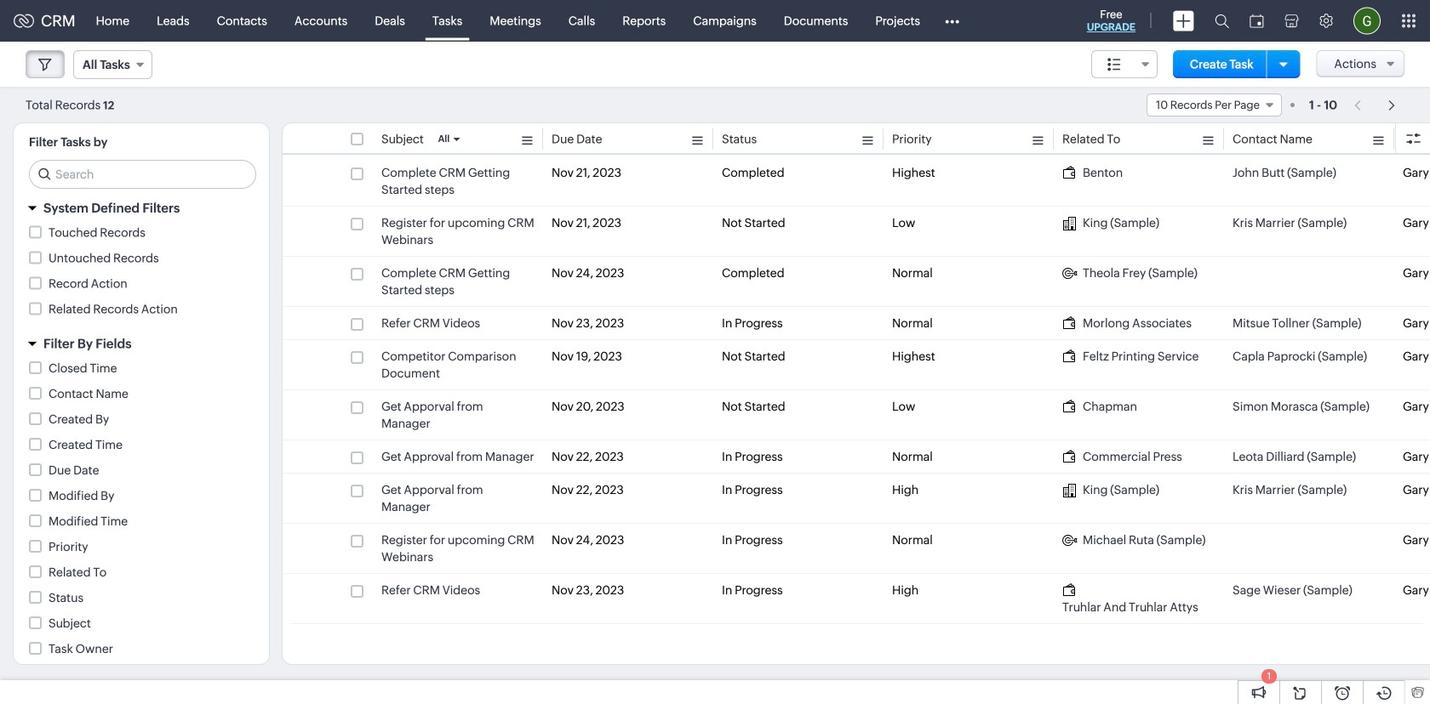 Task type: locate. For each thing, give the bounding box(es) containing it.
None field
[[73, 50, 152, 79], [1091, 50, 1158, 78], [1147, 94, 1282, 117], [73, 50, 152, 79], [1147, 94, 1282, 117]]

calendar image
[[1250, 14, 1264, 28]]

Search text field
[[30, 161, 255, 188]]

size image
[[1107, 57, 1121, 72]]

none field size
[[1091, 50, 1158, 78]]

logo image
[[14, 14, 34, 28]]

row group
[[283, 157, 1430, 625]]

create menu image
[[1173, 11, 1194, 31]]

profile element
[[1343, 0, 1391, 41]]

profile image
[[1354, 7, 1381, 34]]

search element
[[1205, 0, 1239, 42]]

Other Modules field
[[934, 7, 970, 34]]



Task type: describe. For each thing, give the bounding box(es) containing it.
create menu element
[[1163, 0, 1205, 41]]

search image
[[1215, 14, 1229, 28]]



Task type: vqa. For each thing, say whether or not it's contained in the screenshot.
Search element at the right top
yes



